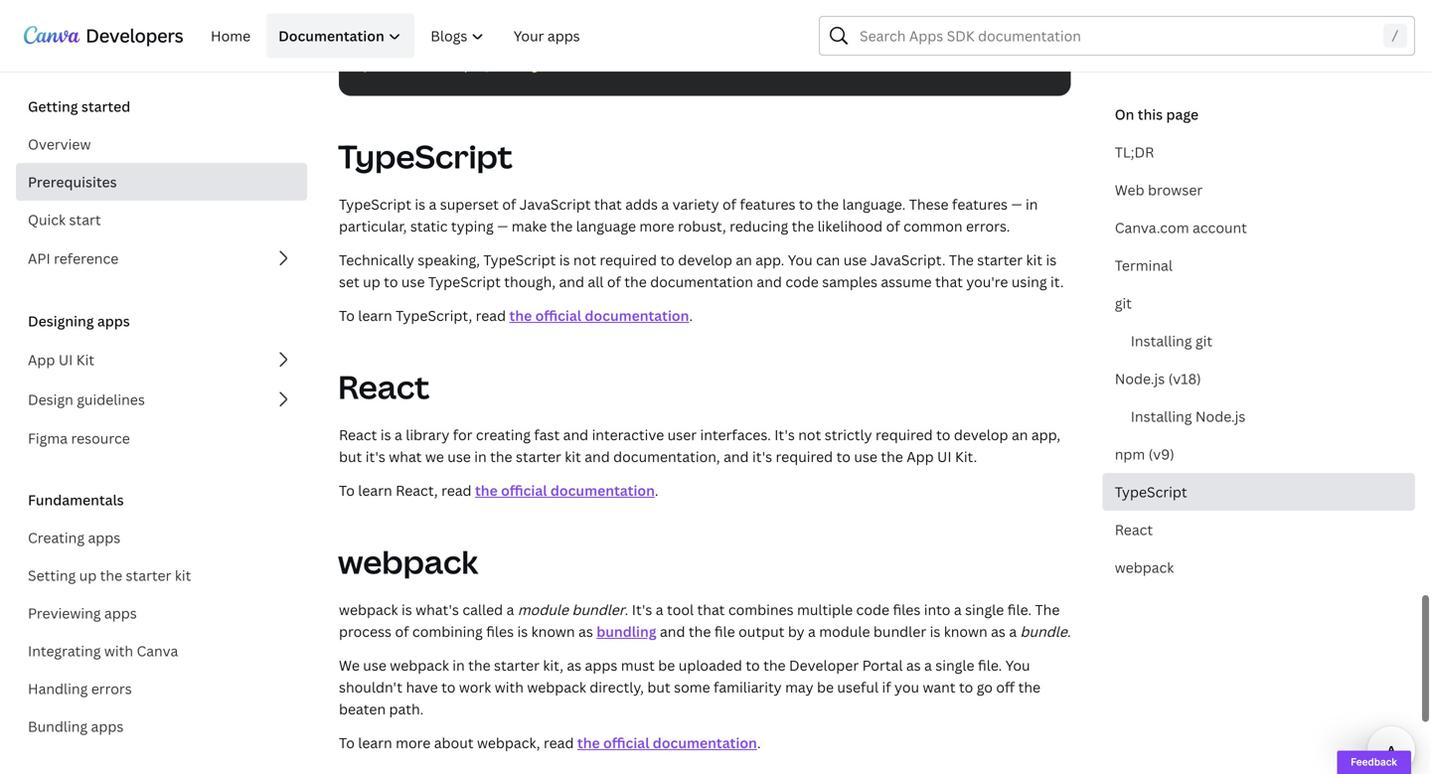 Task type: locate. For each thing, give the bounding box(es) containing it.
1 horizontal spatial code
[[856, 600, 890, 619]]

1 horizontal spatial more
[[640, 217, 675, 236]]

— in
[[1011, 195, 1038, 214]]

0 horizontal spatial git
[[1115, 294, 1132, 313]]

terminal
[[1115, 256, 1173, 275]]

2 installing from the top
[[1131, 407, 1192, 426]]

git link
[[1103, 284, 1416, 322]]

code inside the technically speaking, typescript is not required to develop an app. you can use javascript. the starter kit is set up to use typescript though, and all of the documentation and code samples assume that you're using it.
[[786, 272, 819, 291]]

more down path. on the left of page
[[396, 734, 431, 753]]

must
[[621, 656, 655, 675]]

it's
[[366, 447, 386, 466], [752, 447, 772, 466]]

required down the strictly
[[776, 447, 833, 466]]

getting
[[28, 97, 78, 116]]

1 horizontal spatial in
[[474, 447, 487, 466]]

(v9)
[[1149, 445, 1175, 464]]

0 horizontal spatial it's
[[632, 600, 652, 619]]

more down adds
[[640, 217, 675, 236]]

1 horizontal spatial bundler
[[874, 622, 927, 641]]

0 horizontal spatial it's
[[366, 447, 386, 466]]

in inside we use webpack in the starter kit, as apps must be uploaded to the developer portal as a single file. you shouldn't have to work with webpack directly, but some familiarity may be useful if you want to go off the beaten path.
[[453, 656, 465, 675]]

1 horizontal spatial it's
[[775, 426, 795, 444]]

develop inside react is a library for creating fast and interactive user interfaces. it's not strictly required to develop an app, but it's what we use in the starter kit and documentation, and it's required to use the app ui kit.
[[954, 426, 1009, 444]]

1 vertical spatial npm
[[1115, 445, 1145, 464]]

1 horizontal spatial the
[[1035, 600, 1060, 619]]

1 vertical spatial official
[[501, 481, 547, 500]]

kit,
[[543, 656, 564, 675]]

official down the "though,"
[[535, 306, 582, 325]]

as left bundle
[[991, 622, 1006, 641]]

apps up global
[[548, 26, 580, 45]]

1 vertical spatial single
[[936, 656, 975, 675]]

you up off
[[1006, 656, 1030, 675]]

multiple
[[797, 600, 853, 619]]

0 vertical spatial the
[[949, 251, 974, 269]]

setting
[[28, 566, 76, 585]]

apps for your apps
[[548, 26, 580, 45]]

app
[[28, 350, 55, 369], [907, 447, 934, 466]]

2 it's from the left
[[752, 447, 772, 466]]

with up errors
[[104, 642, 133, 661]]

0 vertical spatial kit
[[1026, 251, 1043, 269]]

not inside react is a library for creating fast and interactive user interfaces. it's not strictly required to develop an app, but it's what we use in the starter kit and documentation, and it's required to use the app ui kit.
[[798, 426, 821, 444]]

can
[[816, 251, 840, 269]]

0 vertical spatial be
[[658, 656, 675, 675]]

it's down interfaces.
[[752, 447, 772, 466]]

starter
[[977, 251, 1023, 269], [516, 447, 562, 466], [126, 566, 171, 585], [494, 656, 540, 675]]

is down into
[[930, 622, 941, 641]]

0 vertical spatial the official documentation link
[[509, 306, 689, 325]]

react for react link
[[1115, 520, 1153, 539]]

develop up kit.
[[954, 426, 1009, 444]]

1 horizontal spatial ui
[[937, 447, 952, 466]]

ui left kit
[[58, 350, 73, 369]]

files left into
[[893, 600, 921, 619]]

code up bundling and the file output by a module bundler is known as a bundle .
[[856, 600, 890, 619]]

but down must
[[647, 678, 671, 697]]

robust,
[[678, 217, 726, 236]]

known down into
[[944, 622, 988, 641]]

output
[[739, 622, 785, 641]]

bundle
[[1020, 622, 1068, 641]]

to for to learn typescript, read
[[339, 306, 355, 325]]

it's
[[775, 426, 795, 444], [632, 600, 652, 619]]

react up library
[[338, 365, 430, 409]]

app up design
[[28, 350, 55, 369]]

uploaded
[[679, 656, 742, 675]]

code down can
[[786, 272, 819, 291]]

installing inside git installing git
[[1131, 332, 1192, 350]]

0 vertical spatial that
[[594, 195, 622, 214]]

git installing git
[[1115, 294, 1213, 350]]

1 vertical spatial develop
[[954, 426, 1009, 444]]

but left what at the left bottom
[[339, 447, 362, 466]]

1 horizontal spatial develop
[[954, 426, 1009, 444]]

1 vertical spatial files
[[486, 622, 514, 641]]

2 horizontal spatial kit
[[1026, 251, 1043, 269]]

official for to learn react, read
[[501, 481, 547, 500]]

apps down setting up the starter kit
[[104, 604, 137, 623]]

is up static
[[415, 195, 426, 214]]

1 vertical spatial more
[[396, 734, 431, 753]]

node.js (v18) link
[[1103, 360, 1416, 398]]

0 vertical spatial file.
[[1008, 600, 1032, 619]]

1 vertical spatial in
[[453, 656, 465, 675]]

typescript up particular,
[[339, 195, 411, 214]]

learn for react,
[[358, 481, 392, 500]]

may
[[785, 678, 814, 697]]

is down the javascript
[[559, 251, 570, 269]]

0 vertical spatial in
[[474, 447, 487, 466]]

1 horizontal spatial kit
[[565, 447, 581, 466]]

develop inside the technically speaking, typescript is not required to develop an app. you can use javascript. the starter kit is set up to use typescript though, and all of the documentation and code samples assume that you're using it.
[[678, 251, 733, 269]]

react inside react is a library for creating fast and interactive user interfaces. it's not strictly required to develop an app, but it's what we use in the starter kit and documentation, and it's required to use the app ui kit.
[[339, 426, 377, 444]]

apps up setting up the starter kit
[[88, 528, 121, 547]]

1 vertical spatial with
[[495, 678, 524, 697]]

1 vertical spatial file.
[[978, 656, 1002, 675]]

not left the strictly
[[798, 426, 821, 444]]

0 horizontal spatial up
[[79, 566, 97, 585]]

0 horizontal spatial known
[[531, 622, 575, 641]]

documentation down the "robust,"
[[650, 272, 753, 291]]

react left library
[[339, 426, 377, 444]]

official for to learn typescript, read
[[535, 306, 582, 325]]

the official documentation link down fast
[[475, 481, 655, 500]]

adds
[[625, 195, 658, 214]]

0 horizontal spatial but
[[339, 447, 362, 466]]

0 horizontal spatial module
[[518, 600, 569, 619]]

install npm@10 --global
[[388, 57, 581, 73]]

react,
[[396, 481, 438, 500]]

0 vertical spatial required
[[600, 251, 657, 269]]

that inside . it's a tool that combines multiple code files into a single file. the process of combining files is known as
[[697, 600, 725, 619]]

guidelines
[[77, 390, 145, 409]]

starter left kit, at left
[[494, 656, 540, 675]]

1 horizontal spatial git
[[1196, 332, 1213, 350]]

1 vertical spatial the
[[1035, 600, 1060, 619]]

0 vertical spatial develop
[[678, 251, 733, 269]]

and down app. at right
[[757, 272, 782, 291]]

learn down set
[[358, 306, 392, 325]]

to right have
[[441, 678, 456, 697]]

creating
[[476, 426, 531, 444]]

go
[[977, 678, 993, 697]]

single inside we use webpack in the starter kit, as apps must be uploaded to the developer portal as a single file. you shouldn't have to work with webpack directly, but some familiarity may be useful if you want to go off the beaten path.
[[936, 656, 975, 675]]

2 vertical spatial that
[[697, 600, 725, 619]]

required inside the technically speaking, typescript is not required to develop an app. you can use javascript. the starter kit is set up to use typescript though, and all of the documentation and code samples assume that you're using it.
[[600, 251, 657, 269]]

kit inside the technically speaking, typescript is not required to develop an app. you can use javascript. the starter kit is set up to use typescript though, and all of the documentation and code samples assume that you're using it.
[[1026, 251, 1043, 269]]

api reference
[[28, 249, 119, 268]]

files down called at the left of page
[[486, 622, 514, 641]]

3 learn from the top
[[358, 734, 392, 753]]

installing up (v9)
[[1131, 407, 1192, 426]]

file. inside . it's a tool that combines multiple code files into a single file. the process of combining files is known as
[[1008, 600, 1032, 619]]

a right adds
[[661, 195, 669, 214]]

installing up node.js (v18)
[[1131, 332, 1192, 350]]

starter up previewing apps link at left bottom
[[126, 566, 171, 585]]

read
[[476, 306, 506, 325], [441, 481, 472, 500], [544, 734, 574, 753]]

2 vertical spatial read
[[544, 734, 574, 753]]

getting started
[[28, 97, 130, 116]]

though,
[[504, 272, 556, 291]]

0 vertical spatial bundler
[[572, 600, 625, 619]]

superset
[[440, 195, 499, 214]]

1 vertical spatial but
[[647, 678, 671, 697]]

this
[[1138, 105, 1163, 124]]

that inside the technically speaking, typescript is not required to develop an app. you can use javascript. the starter kit is set up to use typescript though, and all of the documentation and code samples assume that you're using it.
[[935, 272, 963, 291]]

develop
[[678, 251, 733, 269], [954, 426, 1009, 444]]

all
[[588, 272, 604, 291]]

1 learn from the top
[[358, 306, 392, 325]]

0 horizontal spatial you
[[788, 251, 813, 269]]

kit up to learn react, read the official documentation .
[[565, 447, 581, 466]]

1 installing from the top
[[1131, 332, 1192, 350]]

1 horizontal spatial read
[[476, 306, 506, 325]]

typescript
[[338, 135, 513, 178], [339, 195, 411, 214], [483, 251, 556, 269], [428, 272, 501, 291], [1115, 483, 1188, 502]]

3 to from the top
[[339, 734, 355, 753]]

node.js inside installing node.js link
[[1196, 407, 1246, 426]]

typescript up superset
[[338, 135, 513, 178]]

to left react,
[[339, 481, 355, 500]]

a up want
[[925, 656, 932, 675]]

web
[[1115, 180, 1145, 199]]

0 vertical spatial it's
[[775, 426, 795, 444]]

2 vertical spatial the official documentation link
[[577, 734, 757, 753]]

and left "all"
[[559, 272, 584, 291]]

to right the strictly
[[937, 426, 951, 444]]

in inside react is a library for creating fast and interactive user interfaces. it's not strictly required to develop an app, but it's what we use in the starter kit and documentation, and it's required to use the app ui kit.
[[474, 447, 487, 466]]

0 horizontal spatial required
[[600, 251, 657, 269]]

required up "all"
[[600, 251, 657, 269]]

with
[[104, 642, 133, 661], [495, 678, 524, 697]]

you
[[895, 678, 920, 697]]

to learn react, read the official documentation .
[[339, 481, 659, 500]]

shouldn't
[[339, 678, 403, 697]]

in
[[474, 447, 487, 466], [453, 656, 465, 675]]

0 horizontal spatial files
[[486, 622, 514, 641]]

official down directly,
[[603, 734, 650, 753]]

1 vertical spatial react
[[339, 426, 377, 444]]

1 vertical spatial node.js
[[1196, 407, 1246, 426]]

2 to from the top
[[339, 481, 355, 500]]

1 horizontal spatial but
[[647, 678, 671, 697]]

1 vertical spatial code
[[856, 600, 890, 619]]

apps for creating apps
[[88, 528, 121, 547]]

0 horizontal spatial the
[[949, 251, 974, 269]]

2 vertical spatial to
[[339, 734, 355, 753]]

1 known from the left
[[531, 622, 575, 641]]

figma resource link
[[16, 419, 307, 457]]

module down multiple
[[819, 622, 870, 641]]

as left bundling 'link'
[[579, 622, 593, 641]]

setting up the starter kit
[[28, 566, 191, 585]]

read down the "though,"
[[476, 306, 506, 325]]

creating apps link
[[16, 519, 307, 557]]

strictly
[[825, 426, 872, 444]]

what
[[389, 447, 422, 466]]

1 horizontal spatial app
[[907, 447, 934, 466]]

features up reducing
[[740, 195, 796, 214]]

npm left (v9)
[[1115, 445, 1145, 464]]

we
[[425, 447, 444, 466]]

1 vertical spatial kit
[[565, 447, 581, 466]]

the up bundle
[[1035, 600, 1060, 619]]

develop down the "robust,"
[[678, 251, 733, 269]]

the inside the technically speaking, typescript is not required to develop an app. you can use javascript. the starter kit is set up to use typescript though, and all of the documentation and code samples assume that you're using it.
[[949, 251, 974, 269]]

1 vertical spatial an
[[1012, 426, 1028, 444]]

of right process
[[395, 622, 409, 641]]

learn left react,
[[358, 481, 392, 500]]

more
[[640, 217, 675, 236], [396, 734, 431, 753]]

0 horizontal spatial develop
[[678, 251, 733, 269]]

0 vertical spatial not
[[573, 251, 596, 269]]

single
[[965, 600, 1004, 619], [936, 656, 975, 675]]

react inside react link
[[1115, 520, 1153, 539]]

0 horizontal spatial features
[[740, 195, 796, 214]]

page
[[1167, 105, 1199, 124]]

installing
[[1131, 332, 1192, 350], [1131, 407, 1192, 426]]

quick start
[[28, 210, 101, 229]]

2 vertical spatial learn
[[358, 734, 392, 753]]

1 vertical spatial the official documentation link
[[475, 481, 655, 500]]

previewing apps
[[28, 604, 137, 623]]

1 vertical spatial to
[[339, 481, 355, 500]]

of right "all"
[[607, 272, 621, 291]]

an inside the technically speaking, typescript is not required to develop an app. you can use javascript. the starter kit is set up to use typescript though, and all of the documentation and code samples assume that you're using it.
[[736, 251, 752, 269]]

0 vertical spatial node.js
[[1115, 369, 1165, 388]]

creating
[[28, 528, 85, 547]]

1 vertical spatial git
[[1196, 332, 1213, 350]]

is down the webpack is what's called a module bundler
[[517, 622, 528, 641]]

the official documentation link down "all"
[[509, 306, 689, 325]]

1 horizontal spatial be
[[817, 678, 834, 697]]

is up what at the left bottom
[[381, 426, 391, 444]]

webpack
[[338, 540, 478, 584], [1115, 558, 1174, 577], [339, 600, 398, 619], [390, 656, 449, 675], [527, 678, 586, 697]]

1 vertical spatial ui
[[937, 447, 952, 466]]

ui
[[58, 350, 73, 369], [937, 447, 952, 466]]

apps for designing apps
[[97, 312, 130, 331]]

file. up the go
[[978, 656, 1002, 675]]

npm (v9) link
[[1103, 435, 1416, 473]]

react is a library for creating fast and interactive user interfaces. it's not strictly required to develop an app, but it's what we use in the starter kit and documentation, and it's required to use the app ui kit.
[[339, 426, 1061, 466]]

starter inside the technically speaking, typescript is not required to develop an app. you can use javascript. the starter kit is set up to use typescript though, and all of the documentation and code samples assume that you're using it.
[[977, 251, 1023, 269]]

0 horizontal spatial npm
[[355, 57, 380, 73]]

not
[[573, 251, 596, 269], [798, 426, 821, 444]]

on
[[1115, 105, 1135, 124]]

it's inside react is a library for creating fast and interactive user interfaces. it's not strictly required to develop an app, but it's what we use in the starter kit and documentation, and it's required to use the app ui kit.
[[775, 426, 795, 444]]

the inside the technically speaking, typescript is not required to develop an app. you can use javascript. the starter kit is set up to use typescript though, and all of the documentation and code samples assume that you're using it.
[[625, 272, 647, 291]]

on this page heading
[[1103, 103, 1416, 125]]

kit
[[1026, 251, 1043, 269], [565, 447, 581, 466], [175, 566, 191, 585]]

2 learn from the top
[[358, 481, 392, 500]]

single right into
[[965, 600, 1004, 619]]

module
[[518, 600, 569, 619], [819, 622, 870, 641]]

0 horizontal spatial read
[[441, 481, 472, 500]]

react for react is a library for creating fast and interactive user interfaces. it's not strictly required to develop an app, but it's what we use in the starter kit and documentation, and it's required to use the app ui kit.
[[339, 426, 377, 444]]

node.js (v18)
[[1115, 369, 1201, 388]]

the official documentation link for to learn typescript, read
[[509, 306, 689, 325]]

to for to learn react, read
[[339, 481, 355, 500]]

read right react,
[[441, 481, 472, 500]]

1 horizontal spatial an
[[1012, 426, 1028, 444]]

ui inside react is a library for creating fast and interactive user interfaces. it's not strictly required to develop an app, but it's what we use in the starter kit and documentation, and it's required to use the app ui kit.
[[937, 447, 952, 466]]

1 horizontal spatial you
[[1006, 656, 1030, 675]]

that
[[594, 195, 622, 214], [935, 272, 963, 291], [697, 600, 725, 619]]

of inside . it's a tool that combines multiple code files into a single file. the process of combining files is known as
[[395, 622, 409, 641]]

0 vertical spatial more
[[640, 217, 675, 236]]

1 horizontal spatial known
[[944, 622, 988, 641]]

to for to learn more about webpack, read
[[339, 734, 355, 753]]

features up errors.
[[952, 195, 1008, 214]]

up down technically
[[363, 272, 380, 291]]

the official documentation link down we use webpack in the starter kit, as apps must be uploaded to the developer portal as a single file. you shouldn't have to work with webpack directly, but some familiarity may be useful if you want to go off the beaten path. in the bottom of the page
[[577, 734, 757, 753]]

a right into
[[954, 600, 962, 619]]

kit up using
[[1026, 251, 1043, 269]]

2 horizontal spatial that
[[935, 272, 963, 291]]

0 vertical spatial single
[[965, 600, 1004, 619]]

designing
[[28, 312, 94, 331]]

bundler up portal
[[874, 622, 927, 641]]

1 horizontal spatial features
[[952, 195, 1008, 214]]

with inside we use webpack in the starter kit, as apps must be uploaded to the developer portal as a single file. you shouldn't have to work with webpack directly, but some familiarity may be useful if you want to go off the beaten path.
[[495, 678, 524, 697]]

1 horizontal spatial that
[[697, 600, 725, 619]]

in down the creating
[[474, 447, 487, 466]]

2 - from the left
[[522, 57, 531, 73]]

by
[[788, 622, 805, 641]]

/
[[1391, 27, 1400, 44]]

0 vertical spatial up
[[363, 272, 380, 291]]

0 horizontal spatial app
[[28, 350, 55, 369]]

starter down fast
[[516, 447, 562, 466]]

2 horizontal spatial required
[[876, 426, 933, 444]]

0 horizontal spatial more
[[396, 734, 431, 753]]

code
[[786, 272, 819, 291], [856, 600, 890, 619]]

0 vertical spatial read
[[476, 306, 506, 325]]

1 horizontal spatial not
[[798, 426, 821, 444]]

up inside the technically speaking, typescript is not required to develop an app. you can use javascript. the starter kit is set up to use typescript though, and all of the documentation and code samples assume that you're using it.
[[363, 272, 380, 291]]

work
[[459, 678, 491, 697]]

it's left what at the left bottom
[[366, 447, 386, 466]]

git down terminal
[[1115, 294, 1132, 313]]

1 horizontal spatial module
[[819, 622, 870, 641]]

bundler up bundling 'link'
[[572, 600, 625, 619]]

react down npm (v9)
[[1115, 520, 1153, 539]]

reference
[[54, 249, 119, 268]]

required right the strictly
[[876, 426, 933, 444]]

it's right interfaces.
[[775, 426, 795, 444]]

1 vertical spatial you
[[1006, 656, 1030, 675]]

1 horizontal spatial file.
[[1008, 600, 1032, 619]]

learn
[[358, 306, 392, 325], [358, 481, 392, 500], [358, 734, 392, 753]]

to left the language.
[[799, 195, 813, 214]]

these
[[909, 195, 949, 214]]

bundling apps link
[[16, 708, 307, 746]]

set
[[339, 272, 360, 291]]

and right fast
[[563, 426, 589, 444]]

0 horizontal spatial not
[[573, 251, 596, 269]]

that up file
[[697, 600, 725, 619]]

app inside app ui kit link
[[28, 350, 55, 369]]

called
[[463, 600, 503, 619]]

that inside typescript is a superset of javascript that adds a variety of features to the language. these features — in particular, static typing — make the language more robust, reducing the likelihood of common errors.
[[594, 195, 622, 214]]

of right variety at the top of the page
[[723, 195, 737, 214]]

0 vertical spatial but
[[339, 447, 362, 466]]

1 it's from the left
[[366, 447, 386, 466]]

2 vertical spatial react
[[1115, 520, 1153, 539]]

npm for npm (v9)
[[1115, 445, 1145, 464]]

0 vertical spatial git
[[1115, 294, 1132, 313]]

0 vertical spatial an
[[736, 251, 752, 269]]

but inside we use webpack in the starter kit, as apps must be uploaded to the developer portal as a single file. you shouldn't have to work with webpack directly, but some familiarity may be useful if you want to go off the beaten path.
[[647, 678, 671, 697]]

a
[[429, 195, 437, 214], [661, 195, 669, 214], [395, 426, 402, 444], [507, 600, 514, 619], [656, 600, 664, 619], [954, 600, 962, 619], [808, 622, 816, 641], [1009, 622, 1017, 641], [925, 656, 932, 675]]

read for react,
[[441, 481, 472, 500]]

file. up bundle
[[1008, 600, 1032, 619]]

of inside the technically speaking, typescript is not required to develop an app. you can use javascript. the starter kit is set up to use typescript though, and all of the documentation and code samples assume that you're using it.
[[607, 272, 621, 291]]

1 to from the top
[[339, 306, 355, 325]]

to down beaten
[[339, 734, 355, 753]]

canva.com account link
[[1103, 209, 1416, 247]]

npm for npm
[[355, 57, 380, 73]]

1 horizontal spatial it's
[[752, 447, 772, 466]]

1 vertical spatial it's
[[632, 600, 652, 619]]

learn for typescript,
[[358, 306, 392, 325]]

0 horizontal spatial in
[[453, 656, 465, 675]]

npm down documentation
[[355, 57, 380, 73]]

react link
[[1103, 511, 1416, 549]]



Task type: describe. For each thing, give the bounding box(es) containing it.
make
[[512, 217, 547, 236]]

samples
[[822, 272, 878, 291]]

overview
[[28, 135, 91, 154]]

webpack link
[[1103, 549, 1416, 586]]

and down interfaces.
[[724, 447, 749, 466]]

apps for previewing apps
[[104, 604, 137, 623]]

and down interactive
[[585, 447, 610, 466]]

the official documentation link for to learn react, read
[[475, 481, 655, 500]]

apps inside we use webpack in the starter kit, as apps must be uploaded to the developer portal as a single file. you shouldn't have to work with webpack directly, but some familiarity may be useful if you want to go off the beaten path.
[[585, 656, 618, 675]]

apps for bundling apps
[[91, 717, 124, 736]]

file
[[715, 622, 735, 641]]

handling
[[28, 679, 88, 698]]

to down typescript is a superset of javascript that adds a variety of features to the language. these features — in particular, static typing — make the language more robust, reducing the likelihood of common errors.
[[661, 251, 675, 269]]

app ui kit link
[[16, 340, 307, 380]]

as up you
[[906, 656, 921, 675]]

1 vertical spatial required
[[876, 426, 933, 444]]

1 vertical spatial bundler
[[874, 622, 927, 641]]

blogs button
[[418, 13, 498, 58]]

bundling
[[28, 717, 88, 736]]

a inside we use webpack in the starter kit, as apps must be uploaded to the developer portal as a single file. you shouldn't have to work with webpack directly, but some familiarity may be useful if you want to go off the beaten path.
[[925, 656, 932, 675]]

want
[[923, 678, 956, 697]]

typescript down npm (v9)
[[1115, 483, 1188, 502]]

Search Apps SDK documentation text field
[[819, 16, 1416, 56]]

previewing apps link
[[16, 594, 307, 632]]

node.js inside node.js (v18) link
[[1115, 369, 1165, 388]]

use inside we use webpack in the starter kit, as apps must be uploaded to the developer portal as a single file. you shouldn't have to work with webpack directly, but some familiarity may be useful if you want to go off the beaten path.
[[363, 656, 387, 675]]

is up it.
[[1046, 251, 1057, 269]]

prerequisites
[[28, 172, 117, 191]]

typing
[[451, 217, 494, 236]]

code inside . it's a tool that combines multiple code files into a single file. the process of combining files is known as
[[856, 600, 890, 619]]

handling errors
[[28, 679, 132, 698]]

figma
[[28, 429, 68, 448]]

for
[[453, 426, 473, 444]]

fundamentals
[[28, 491, 124, 509]]

language.
[[842, 195, 906, 214]]

is inside react is a library for creating fast and interactive user interfaces. it's not strictly required to develop an app, but it's what we use in the starter kit and documentation, and it's required to use the app ui kit.
[[381, 426, 391, 444]]

0 vertical spatial ui
[[58, 350, 73, 369]]

documentation down "all"
[[585, 306, 689, 325]]

reducing
[[730, 217, 789, 236]]

process
[[339, 622, 392, 641]]

0 vertical spatial module
[[518, 600, 569, 619]]

1 - from the left
[[514, 57, 522, 73]]

but inside react is a library for creating fast and interactive user interfaces. it's not strictly required to develop an app, but it's what we use in the starter kit and documentation, and it's required to use the app ui kit.
[[339, 447, 362, 466]]

typescript up the "though,"
[[483, 251, 556, 269]]

kit.
[[955, 447, 978, 466]]

an inside react is a library for creating fast and interactive user interfaces. it's not strictly required to develop an app, but it's what we use in the starter kit and documentation, and it's required to use the app ui kit.
[[1012, 426, 1028, 444]]

documentation button
[[267, 13, 414, 58]]

use up typescript,
[[402, 272, 425, 291]]

figma resource
[[28, 429, 130, 448]]

. it's a tool that combines multiple code files into a single file. the process of combining files is known as
[[339, 600, 1060, 641]]

fast
[[534, 426, 560, 444]]

a left bundle
[[1009, 622, 1017, 641]]

to inside typescript is a superset of javascript that adds a variety of features to the language. these features — in particular, static typing — make the language more robust, reducing the likelihood of common errors.
[[799, 195, 813, 214]]

to down technically
[[384, 272, 398, 291]]

and down "tool"
[[660, 622, 685, 641]]

api
[[28, 249, 50, 268]]

1 features from the left
[[740, 195, 796, 214]]

creating apps
[[28, 528, 121, 547]]

documentation,
[[613, 447, 720, 466]]

canva developers logo image
[[24, 25, 183, 46]]

some
[[674, 678, 710, 697]]

1 vertical spatial module
[[819, 622, 870, 641]]

interactive
[[592, 426, 664, 444]]

design guidelines
[[28, 390, 145, 409]]

bundling link
[[597, 622, 657, 641]]

2 vertical spatial official
[[603, 734, 650, 753]]

learn for more
[[358, 734, 392, 753]]

documentation down some in the left bottom of the page
[[653, 734, 757, 753]]

webpack,
[[477, 734, 540, 753]]

beaten
[[339, 700, 386, 719]]

likelihood
[[818, 217, 883, 236]]

documentation
[[278, 26, 384, 45]]

a right by
[[808, 622, 816, 641]]

what's
[[416, 600, 459, 619]]

errors
[[91, 679, 132, 698]]

starter inside we use webpack in the starter kit, as apps must be uploaded to the developer portal as a single file. you shouldn't have to work with webpack directly, but some familiarity may be useful if you want to go off the beaten path.
[[494, 656, 540, 675]]

home link
[[199, 13, 263, 58]]

documentation inside the technically speaking, typescript is not required to develop an app. you can use javascript. the starter kit is set up to use typescript though, and all of the documentation and code samples assume that you're using it.
[[650, 272, 753, 291]]

2 horizontal spatial read
[[544, 734, 574, 753]]

a left "tool"
[[656, 600, 664, 619]]

webpack is what's called a module bundler
[[339, 600, 625, 619]]

is left what's
[[402, 600, 412, 619]]

of down the language.
[[886, 217, 900, 236]]

a up static
[[429, 195, 437, 214]]

canva
[[137, 642, 178, 661]]

tl;dr link
[[1103, 133, 1416, 171]]

npm@10
[[455, 57, 506, 73]]

typescript down speaking,
[[428, 272, 501, 291]]

bundling
[[597, 622, 657, 641]]

combines
[[728, 600, 794, 619]]

not inside the technically speaking, typescript is not required to develop an app. you can use javascript. the starter kit is set up to use typescript though, and all of the documentation and code samples assume that you're using it.
[[573, 251, 596, 269]]

start
[[69, 210, 101, 229]]

typescript inside typescript is a superset of javascript that adds a variety of features to the language. these features — in particular, static typing — make the language more robust, reducing the likelihood of common errors.
[[339, 195, 411, 214]]

on this page
[[1115, 105, 1199, 124]]

0 vertical spatial react
[[338, 365, 430, 409]]

useful
[[837, 678, 879, 697]]

started
[[81, 97, 130, 116]]

0 horizontal spatial with
[[104, 642, 133, 661]]

0 horizontal spatial be
[[658, 656, 675, 675]]

quick start link
[[16, 201, 307, 239]]

off
[[996, 678, 1015, 697]]

portal
[[862, 656, 903, 675]]

2 vertical spatial kit
[[175, 566, 191, 585]]

combining
[[412, 622, 483, 641]]

installing node.js link
[[1119, 398, 1416, 435]]

web browser link
[[1103, 171, 1416, 209]]

a right called at the left of page
[[507, 600, 514, 619]]

is inside typescript is a superset of javascript that adds a variety of features to the language. these features — in particular, static typing — make the language more robust, reducing the likelihood of common errors.
[[415, 195, 426, 214]]

you inside we use webpack in the starter kit, as apps must be uploaded to the developer portal as a single file. you shouldn't have to work with webpack directly, but some familiarity may be useful if you want to go off the beaten path.
[[1006, 656, 1030, 675]]

1 vertical spatial be
[[817, 678, 834, 697]]

overview link
[[16, 125, 307, 163]]

integrating with canva
[[28, 642, 178, 661]]

starter inside react is a library for creating fast and interactive user interfaces. it's not strictly required to develop an app, but it's what we use in the starter kit and documentation, and it's required to use the app ui kit.
[[516, 447, 562, 466]]

documentation down interactive
[[551, 481, 655, 500]]

1 horizontal spatial required
[[776, 447, 833, 466]]

read for typescript,
[[476, 306, 506, 325]]

designing apps
[[28, 312, 130, 331]]

to learn more about webpack, read the official documentation .
[[339, 734, 761, 753]]

errors.
[[966, 217, 1010, 236]]

is inside . it's a tool that combines multiple code files into a single file. the process of combining files is known as
[[517, 622, 528, 641]]

to up familiarity
[[746, 656, 760, 675]]

if
[[882, 678, 891, 697]]

tl;dr
[[1115, 143, 1154, 162]]

your
[[514, 26, 544, 45]]

0 horizontal spatial bundler
[[572, 600, 625, 619]]

javascript
[[520, 195, 591, 214]]

use down for
[[448, 447, 471, 466]]

more inside typescript is a superset of javascript that adds a variety of features to the language. these features — in particular, static typing — make the language more robust, reducing the likelihood of common errors.
[[640, 217, 675, 236]]

as right kit, at left
[[567, 656, 582, 675]]

file. inside we use webpack in the starter kit, as apps must be uploaded to the developer portal as a single file. you shouldn't have to work with webpack directly, but some familiarity may be useful if you want to go off the beaten path.
[[978, 656, 1002, 675]]

design
[[28, 390, 73, 409]]

2 known from the left
[[944, 622, 988, 641]]

as inside . it's a tool that combines multiple code files into a single file. the process of combining files is known as
[[579, 622, 593, 641]]

known inside . it's a tool that combines multiple code files into a single file. the process of combining files is known as
[[531, 622, 575, 641]]

we
[[339, 656, 360, 675]]

you inside the technically speaking, typescript is not required to develop an app. you can use javascript. the starter kit is set up to use typescript though, and all of the documentation and code samples assume that you're using it.
[[788, 251, 813, 269]]

tool
[[667, 600, 694, 619]]

use up samples
[[844, 251, 867, 269]]

directly,
[[590, 678, 644, 697]]

a inside react is a library for creating fast and interactive user interfaces. it's not strictly required to develop an app, but it's what we use in the starter kit and documentation, and it's required to use the app ui kit.
[[395, 426, 402, 444]]

single inside . it's a tool that combines multiple code files into a single file. the process of combining files is known as
[[965, 600, 1004, 619]]

2 features from the left
[[952, 195, 1008, 214]]

to left the go
[[959, 678, 973, 697]]

of up —
[[502, 195, 516, 214]]

particular,
[[339, 217, 407, 236]]

use down the strictly
[[854, 447, 878, 466]]

canva.com
[[1115, 218, 1189, 237]]

npm (v9)
[[1115, 445, 1175, 464]]

kit inside react is a library for creating fast and interactive user interfaces. it's not strictly required to develop an app, but it's what we use in the starter kit and documentation, and it's required to use the app ui kit.
[[565, 447, 581, 466]]

the inside . it's a tool that combines multiple code files into a single file. the process of combining files is known as
[[1035, 600, 1060, 619]]

terminal link
[[1103, 247, 1416, 284]]

typescript is a superset of javascript that adds a variety of features to the language. these features — in particular, static typing — make the language more robust, reducing the likelihood of common errors.
[[339, 195, 1038, 236]]

library
[[406, 426, 450, 444]]

prerequisites link
[[16, 163, 307, 201]]

1 horizontal spatial files
[[893, 600, 921, 619]]

language
[[576, 217, 636, 236]]

it's inside . it's a tool that combines multiple code files into a single file. the process of combining files is known as
[[632, 600, 652, 619]]

canva.com account
[[1115, 218, 1247, 237]]

the official documentation link for to learn more about webpack, read
[[577, 734, 757, 753]]

static
[[410, 217, 448, 236]]

to down the strictly
[[837, 447, 851, 466]]

—
[[497, 217, 508, 236]]

app inside react is a library for creating fast and interactive user interfaces. it's not strictly required to develop an app, but it's what we use in the starter kit and documentation, and it's required to use the app ui kit.
[[907, 447, 934, 466]]

. inside . it's a tool that combines multiple code files into a single file. the process of combining files is known as
[[625, 600, 629, 619]]



Task type: vqa. For each thing, say whether or not it's contained in the screenshot.
the topmost individual
no



